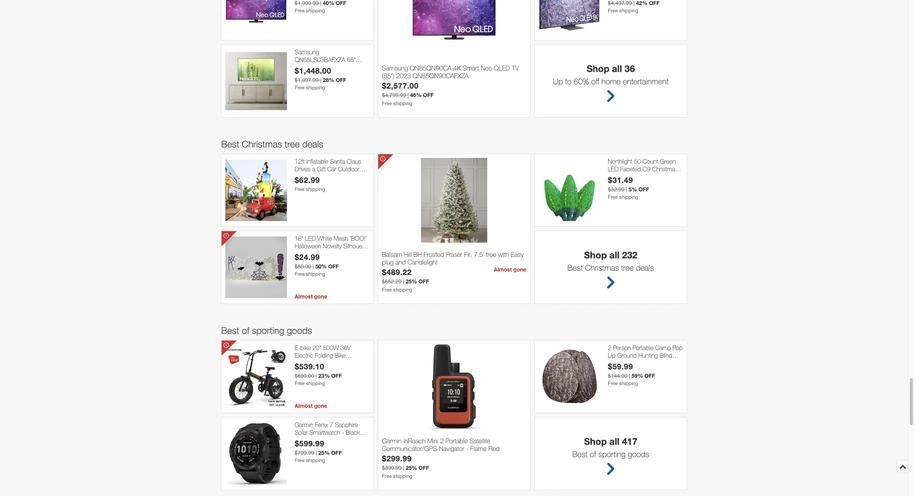 Task type: vqa. For each thing, say whether or not it's contained in the screenshot.
brand inside Up to 40% off Volcom, direct from the brand
no



Task type: locate. For each thing, give the bounding box(es) containing it.
| inside "$1,448.00 $1,997.99 | 28% off free shipping"
[[320, 77, 321, 83]]

0 horizontal spatial free shipping
[[295, 8, 325, 13]]

500w
[[323, 345, 339, 351]]

almost gone for $489.22
[[494, 266, 526, 273]]

0 vertical spatial portable
[[633, 345, 654, 351]]

2 left person
[[608, 345, 611, 351]]

off right '60%' on the right of page
[[591, 77, 599, 86]]

to
[[565, 77, 572, 86]]

electric
[[295, 352, 313, 359]]

almost gone
[[494, 266, 526, 273], [295, 293, 327, 300], [295, 403, 327, 409]]

off inside $31.49 $32.99 | 5% off free shipping
[[639, 186, 649, 193]]

tree right 7.5'
[[486, 251, 496, 258]]

all left "232"
[[609, 250, 620, 261]]

portable up navigator
[[446, 437, 468, 445]]

novelty
[[323, 243, 342, 249]]

2 vertical spatial tree
[[621, 263, 634, 273]]

tire
[[349, 359, 359, 366]]

1 vertical spatial almost gone
[[295, 293, 327, 300]]

garmin inreach mini 2 portable satellite communicator/gps navigator - flame red $299.99 $399.99 | 25% off free shipping
[[382, 437, 500, 479]]

0 horizontal spatial up
[[553, 77, 563, 86]]

deals up inflatable
[[302, 139, 323, 150]]

off right '50%'
[[328, 263, 339, 270]]

all inside shop all 36 up to 60% off home entertainment
[[612, 63, 622, 74]]

0 vertical spatial 25%
[[406, 278, 417, 285]]

best christmas tree deals
[[221, 139, 323, 150]]

| down $299.99
[[403, 465, 404, 471]]

2 inside 2 person portable camo pop up ground hunting blind outdoor camping hiking tent
[[608, 345, 611, 351]]

off down candlelight
[[419, 278, 429, 285]]

| inside $539.10 $699.00 | 23% off free shipping
[[316, 373, 317, 379]]

1 vertical spatial garmin
[[382, 437, 402, 445]]

- down sapphire
[[342, 429, 344, 436]]

candlelight
[[408, 259, 438, 266]]

2 horizontal spatial tree
[[621, 263, 634, 273]]

| inside balsam hill bh frosted fraser fir, 7.5' tree with easy plug and candlelight $489.22 $652.29 | 25% off free shipping
[[403, 279, 404, 285]]

0 vertical spatial goods
[[287, 325, 312, 336]]

0 vertical spatial all
[[612, 63, 622, 74]]

all inside shop all 417 best of sporting goods
[[609, 436, 620, 447]]

0 vertical spatial up
[[553, 77, 563, 86]]

all inside shop all 232 best christmas tree deals
[[609, 250, 620, 261]]

| for $539.10
[[316, 373, 317, 379]]

- inside garmin fenix 7 sapphire solar smartwatch - black dlc titanium with black band
[[342, 429, 344, 436]]

off right 46%
[[423, 92, 434, 98]]

shipping inside samsung qn85qn90ca 4k smart neo qled tv (85") 2023 qn85qn90cafxza $2,577.00 $4,799.99 | 46% off free shipping
[[393, 101, 412, 106]]

1 vertical spatial black
[[343, 436, 357, 443]]

2 vertical spatial all
[[609, 436, 620, 447]]

shop
[[587, 63, 610, 74], [584, 250, 607, 261], [584, 436, 607, 447]]

1 vertical spatial shop
[[584, 250, 607, 261]]

0 vertical spatial -
[[309, 250, 311, 257]]

with down smartwatch
[[331, 436, 341, 443]]

1 vertical spatial portable
[[446, 437, 468, 445]]

fat
[[340, 359, 348, 366]]

shipping
[[306, 8, 325, 13], [619, 8, 638, 13], [306, 85, 325, 90], [393, 101, 412, 106], [306, 186, 325, 192], [619, 194, 638, 200], [306, 271, 325, 277], [393, 287, 412, 293], [306, 381, 325, 386], [619, 381, 638, 386], [306, 458, 325, 463], [393, 473, 412, 479]]

0 vertical spatial 2
[[608, 345, 611, 351]]

0 vertical spatial of
[[242, 325, 249, 336]]

santa
[[330, 158, 345, 165]]

light
[[295, 250, 307, 257]]

1 horizontal spatial 2
[[608, 345, 611, 351]]

0 vertical spatial garmin
[[295, 422, 313, 429]]

28%
[[323, 77, 334, 83]]

off right 5%
[[639, 186, 649, 193]]

shipping inside $62.99 free shipping
[[306, 186, 325, 192]]

$24.99 $50.00 | 50% off free shipping
[[295, 252, 339, 277]]

- inside 18" led white mesh 'boo!' halloween novelty silhouette light - hyde & eek!
[[309, 250, 311, 257]]

green left 'wire'
[[652, 173, 667, 180]]

lights
[[608, 173, 623, 180]]

| left 59%
[[629, 373, 630, 379]]

0 horizontal spatial sporting
[[252, 325, 284, 336]]

25% inside garmin inreach mini 2 portable satellite communicator/gps navigator - flame red $299.99 $399.99 | 25% off free shipping
[[406, 465, 417, 471]]

1 horizontal spatial garmin
[[382, 437, 402, 445]]

2 horizontal spatial -
[[466, 445, 468, 453]]

1 vertical spatial of
[[590, 450, 596, 459]]

black
[[346, 429, 360, 436], [343, 436, 357, 443]]

free inside $599.99 $799.99 | 25% off free shipping
[[295, 458, 305, 463]]

garmin inside garmin inreach mini 2 portable satellite communicator/gps navigator - flame red $299.99 $399.99 | 25% off free shipping
[[382, 437, 402, 445]]

free inside $24.99 $50.00 | 50% off free shipping
[[295, 271, 305, 277]]

25% inside $599.99 $799.99 | 25% off free shipping
[[318, 449, 330, 456]]

12ft inflatable santa claus drives a gift car outdoor christmas decor with led
[[295, 158, 362, 180]]

1 vertical spatial deals
[[636, 263, 654, 273]]

1 vertical spatial all
[[609, 250, 620, 261]]

1 horizontal spatial bike
[[311, 367, 322, 374]]

shop left "417"
[[584, 436, 607, 447]]

shipping inside garmin inreach mini 2 portable satellite communicator/gps navigator - flame red $299.99 $399.99 | 25% off free shipping
[[393, 473, 412, 479]]

christmas inside 12ft inflatable santa claus drives a gift car outdoor christmas decor with led
[[295, 173, 321, 180]]

goods down "417"
[[628, 450, 649, 459]]

flame
[[470, 445, 487, 453]]

2 inside garmin inreach mini 2 portable satellite communicator/gps navigator - flame red $299.99 $399.99 | 25% off free shipping
[[440, 437, 444, 445]]

pop
[[673, 345, 683, 351]]

1 free shipping from the left
[[295, 8, 325, 13]]

garmin up $299.99
[[382, 437, 402, 445]]

all
[[612, 63, 622, 74], [609, 250, 620, 261], [609, 436, 620, 447]]

1 horizontal spatial outdoor
[[608, 359, 629, 366]]

gone down '50%'
[[314, 293, 327, 300]]

off down communicator/gps
[[419, 465, 429, 471]]

2 vertical spatial 25%
[[406, 465, 417, 471]]

| down $489.22
[[403, 279, 404, 285]]

$62.99 free shipping
[[295, 175, 325, 192]]

fir,
[[464, 251, 472, 258]]

gone
[[513, 266, 526, 273], [314, 293, 327, 300], [314, 403, 327, 409]]

led up halloween
[[305, 235, 316, 242]]

of
[[242, 325, 249, 336], [590, 450, 596, 459]]

almost up "solar"
[[295, 403, 313, 409]]

deals down "232"
[[636, 263, 654, 273]]

free inside samsung qn85qn90ca 4k smart neo qled tv (85") 2023 qn85qn90cafxza $2,577.00 $4,799.99 | 46% off free shipping
[[382, 101, 392, 106]]

gone for $489.22
[[513, 266, 526, 273]]

led up lights
[[608, 165, 619, 172]]

smartwatch
[[309, 429, 340, 436]]

shop inside shop all 417 best of sporting goods
[[584, 436, 607, 447]]

25% down $489.22
[[406, 278, 417, 285]]

all left '36'
[[612, 63, 622, 74]]

off right 59%
[[645, 372, 655, 379]]

all for 232
[[609, 250, 620, 261]]

shipping inside $59.99 $144.90 | 59% off free shipping
[[619, 381, 638, 386]]

2 vertical spatial led
[[305, 235, 316, 242]]

| for $1,448.00
[[320, 77, 321, 83]]

green up 'wire'
[[660, 158, 676, 165]]

0 horizontal spatial portable
[[446, 437, 468, 445]]

| down $599.99
[[316, 450, 317, 456]]

best inside shop all 417 best of sporting goods
[[572, 450, 588, 459]]

0 horizontal spatial outdoor
[[338, 165, 359, 172]]

off inside $599.99 $799.99 | 25% off free shipping
[[331, 449, 342, 456]]

outdoor up tent
[[608, 359, 629, 366]]

tree up 12ft on the left
[[285, 139, 300, 150]]

decor
[[322, 173, 338, 180]]

| for $24.99
[[313, 263, 314, 270]]

25% down titanium
[[318, 449, 330, 456]]

0 horizontal spatial deals
[[302, 139, 323, 150]]

$144.90
[[608, 373, 628, 379]]

0 vertical spatial almost gone
[[494, 266, 526, 273]]

garmin
[[295, 422, 313, 429], [382, 437, 402, 445]]

| inside $59.99 $144.90 | 59% off free shipping
[[629, 373, 630, 379]]

- down halloween
[[309, 250, 311, 257]]

shipping inside balsam hill bh frosted fraser fir, 7.5' tree with easy plug and candlelight $489.22 $652.29 | 25% off free shipping
[[393, 287, 412, 293]]

shipping inside "$1,448.00 $1,997.99 | 28% off free shipping"
[[306, 85, 325, 90]]

0 vertical spatial bike
[[300, 345, 311, 351]]

goods up e-
[[287, 325, 312, 336]]

outdoor inside 12ft inflatable santa claus drives a gift car outdoor christmas decor with led
[[338, 165, 359, 172]]

inflatable
[[306, 158, 328, 165]]

1 vertical spatial 25%
[[318, 449, 330, 456]]

0 vertical spatial deals
[[302, 139, 323, 150]]

tree down "232"
[[621, 263, 634, 273]]

portable up hunting
[[633, 345, 654, 351]]

| inside $31.49 $32.99 | 5% off free shipping
[[626, 186, 627, 193]]

$31.49 $32.99 | 5% off free shipping
[[608, 175, 649, 200]]

garmin fenix 7 sapphire solar smartwatch - black dlc titanium with black band link
[[295, 422, 370, 451]]

0 horizontal spatial 2
[[440, 437, 444, 445]]

led inside 12ft inflatable santa claus drives a gift car outdoor christmas decor with led
[[351, 173, 362, 180]]

with right 'decor'
[[339, 173, 350, 180]]

gone down easy
[[513, 266, 526, 273]]

0 vertical spatial almost
[[494, 266, 512, 273]]

1 horizontal spatial -
[[342, 429, 344, 436]]

almost gone down $50.00
[[295, 293, 327, 300]]

free
[[295, 8, 305, 13], [608, 8, 618, 13], [295, 85, 305, 90], [382, 101, 392, 106], [295, 186, 305, 192], [608, 194, 618, 200], [295, 271, 305, 277], [382, 287, 392, 293], [295, 381, 305, 386], [608, 381, 618, 386], [295, 458, 305, 463], [382, 473, 392, 479]]

2 vertical spatial -
[[466, 445, 468, 453]]

almost gone up 'fenix'
[[295, 403, 327, 409]]

2 free shipping from the left
[[608, 8, 638, 13]]

all left "417"
[[609, 436, 620, 447]]

$59.99 $144.90 | 59% off free shipping
[[608, 362, 655, 386]]

dlc
[[295, 436, 306, 443]]

1 vertical spatial -
[[342, 429, 344, 436]]

1 vertical spatial sporting
[[598, 450, 626, 459]]

1 horizontal spatial free shipping
[[608, 8, 638, 13]]

1 horizontal spatial of
[[590, 450, 596, 459]]

2 vertical spatial shop
[[584, 436, 607, 447]]

1 horizontal spatial goods
[[628, 450, 649, 459]]

off
[[336, 77, 346, 83], [591, 77, 599, 86], [423, 92, 434, 98], [639, 186, 649, 193], [328, 263, 339, 270], [419, 278, 429, 285], [331, 372, 342, 379], [645, 372, 655, 379], [331, 449, 342, 456], [419, 465, 429, 471]]

off inside garmin inreach mini 2 portable satellite communicator/gps navigator - flame red $299.99 $399.99 | 25% off free shipping
[[419, 465, 429, 471]]

2 right mini at left bottom
[[440, 437, 444, 445]]

25% inside balsam hill bh frosted fraser fir, 7.5' tree with easy plug and candlelight $489.22 $652.29 | 25% off free shipping
[[406, 278, 417, 285]]

&
[[328, 250, 331, 257]]

almost down $50.00
[[295, 293, 313, 300]]

free inside $31.49 $32.99 | 5% off free shipping
[[608, 194, 618, 200]]

2 horizontal spatial led
[[608, 165, 619, 172]]

0 vertical spatial sporting
[[252, 325, 284, 336]]

garmin inside garmin fenix 7 sapphire solar smartwatch - black dlc titanium with black band
[[295, 422, 313, 429]]

2 vertical spatial almost
[[295, 403, 313, 409]]

2 vertical spatial almost gone
[[295, 403, 327, 409]]

0 vertical spatial shop
[[587, 63, 610, 74]]

7
[[330, 422, 333, 429]]

balsam hill bh frosted fraser fir, 7.5' tree with easy plug and candlelight $489.22 $652.29 | 25% off free shipping
[[382, 251, 524, 293]]

1 horizontal spatial tree
[[486, 251, 496, 258]]

led down claus
[[351, 173, 362, 180]]

0 horizontal spatial bike
[[300, 345, 311, 351]]

| left 23%
[[316, 373, 317, 379]]

2 vertical spatial gone
[[314, 403, 327, 409]]

off down smartwatch
[[331, 449, 342, 456]]

with inside 12ft inflatable santa claus drives a gift car outdoor christmas decor with led
[[339, 173, 350, 180]]

off inside $24.99 $50.00 | 50% off free shipping
[[328, 263, 339, 270]]

garmin for $299.99
[[382, 437, 402, 445]]

1 horizontal spatial portable
[[633, 345, 654, 351]]

2 vertical spatial with
[[331, 436, 341, 443]]

$50.00
[[295, 263, 311, 270]]

1 vertical spatial almost
[[295, 293, 313, 300]]

25% down $299.99
[[406, 465, 417, 471]]

almost down easy
[[494, 266, 512, 273]]

portable inside 2 person portable camo pop up ground hunting blind outdoor camping hiking tent
[[633, 345, 654, 351]]

(85")
[[382, 72, 395, 80]]

$699.00
[[295, 373, 314, 379]]

green
[[660, 158, 676, 165], [652, 173, 667, 180]]

outdoor
[[338, 165, 359, 172], [608, 359, 629, 366]]

| inside $24.99 $50.00 | 50% off free shipping
[[313, 263, 314, 270]]

$599.99 $799.99 | 25% off free shipping
[[295, 439, 342, 463]]

1 vertical spatial up
[[608, 352, 616, 359]]

tree inside balsam hill bh frosted fraser fir, 7.5' tree with easy plug and candlelight $489.22 $652.29 | 25% off free shipping
[[486, 251, 496, 258]]

white
[[318, 235, 332, 242]]

and
[[395, 259, 406, 266]]

outdoor down claus
[[338, 165, 359, 172]]

1 horizontal spatial led
[[351, 173, 362, 180]]

free inside garmin inreach mini 2 portable satellite communicator/gps navigator - flame red $299.99 $399.99 | 25% off free shipping
[[382, 473, 392, 479]]

off inside balsam hill bh frosted fraser fir, 7.5' tree with easy plug and candlelight $489.22 $652.29 | 25% off free shipping
[[419, 278, 429, 285]]

0 vertical spatial tree
[[285, 139, 300, 150]]

up left the to
[[553, 77, 563, 86]]

free inside "$1,448.00 $1,997.99 | 28% off free shipping"
[[295, 85, 305, 90]]

with left easy
[[498, 251, 509, 258]]

off inside samsung qn85qn90ca 4k smart neo qled tv (85") 2023 qn85qn90cafxza $2,577.00 $4,799.99 | 46% off free shipping
[[423, 92, 434, 98]]

0 vertical spatial led
[[608, 165, 619, 172]]

1 vertical spatial with
[[498, 251, 509, 258]]

deals
[[302, 139, 323, 150], [636, 263, 654, 273]]

a
[[312, 165, 315, 172]]

1 vertical spatial led
[[351, 173, 362, 180]]

qn85qn90cafxza
[[413, 72, 469, 80]]

0 vertical spatial with
[[339, 173, 350, 180]]

shop inside shop all 36 up to 60% off home entertainment
[[587, 63, 610, 74]]

bike right e
[[311, 367, 322, 374]]

almost
[[494, 266, 512, 273], [295, 293, 313, 300], [295, 403, 313, 409]]

bike up electric
[[300, 345, 311, 351]]

shipping inside $539.10 $699.00 | 23% off free shipping
[[306, 381, 325, 386]]

e
[[306, 367, 310, 374]]

1 horizontal spatial deals
[[636, 263, 654, 273]]

garmin up "solar"
[[295, 422, 313, 429]]

0 horizontal spatial tree
[[285, 139, 300, 150]]

shop inside shop all 232 best christmas tree deals
[[584, 250, 607, 261]]

'boo!'
[[350, 235, 367, 242]]

0 horizontal spatial of
[[242, 325, 249, 336]]

shop left "232"
[[584, 250, 607, 261]]

| left 5%
[[626, 186, 627, 193]]

1 vertical spatial tree
[[486, 251, 496, 258]]

northlight
[[608, 158, 632, 165]]

1 horizontal spatial sporting
[[598, 450, 626, 459]]

0 horizontal spatial garmin
[[295, 422, 313, 429]]

$1,997.99
[[295, 77, 319, 83]]

59%
[[632, 372, 643, 379]]

417
[[622, 436, 638, 447]]

inreach
[[403, 437, 426, 445]]

1 vertical spatial bike
[[311, 367, 322, 374]]

$539.10 $699.00 | 23% off free shipping
[[295, 362, 342, 386]]

with inside balsam hill bh frosted fraser fir, 7.5' tree with easy plug and candlelight $489.22 $652.29 | 25% off free shipping
[[498, 251, 509, 258]]

hunting
[[638, 352, 658, 359]]

| left '50%'
[[313, 263, 314, 270]]

| for $599.99
[[316, 450, 317, 456]]

free inside balsam hill bh frosted fraser fir, 7.5' tree with easy plug and candlelight $489.22 $652.29 | 25% off free shipping
[[382, 287, 392, 293]]

led inside 18" led white mesh 'boo!' halloween novelty silhouette light - hyde & eek!
[[305, 235, 316, 242]]

1 vertical spatial goods
[[628, 450, 649, 459]]

1 horizontal spatial up
[[608, 352, 616, 359]]

satellite
[[470, 437, 490, 445]]

shop up home
[[587, 63, 610, 74]]

almost gone for $24.99
[[295, 293, 327, 300]]

50%
[[315, 263, 327, 270]]

0 vertical spatial gone
[[513, 266, 526, 273]]

0 vertical spatial green
[[660, 158, 676, 165]]

sporting
[[252, 325, 284, 336], [598, 450, 626, 459]]

garmin for black
[[295, 422, 313, 429]]

0 horizontal spatial goods
[[287, 325, 312, 336]]

-
[[309, 250, 311, 257], [342, 429, 344, 436], [466, 445, 468, 453]]

almost gone down easy
[[494, 266, 526, 273]]

| inside $599.99 $799.99 | 25% off free shipping
[[316, 450, 317, 456]]

- left flame
[[466, 445, 468, 453]]

| left 46%
[[408, 92, 409, 98]]

1 vertical spatial 2
[[440, 437, 444, 445]]

up down person
[[608, 352, 616, 359]]

46%
[[410, 92, 422, 98]]

1 vertical spatial gone
[[314, 293, 327, 300]]

0 horizontal spatial -
[[309, 250, 311, 257]]

| left 28%
[[320, 77, 321, 83]]

off right 23%
[[331, 372, 342, 379]]

hill
[[404, 251, 412, 258]]

shop all 36 up to 60% off home entertainment
[[553, 63, 669, 86]]

tree
[[285, 139, 300, 150], [486, 251, 496, 258], [621, 263, 634, 273]]

0 vertical spatial outdoor
[[338, 165, 359, 172]]

0 horizontal spatial led
[[305, 235, 316, 242]]

off right 28%
[[336, 77, 346, 83]]

northlight 50 count green led faceted c9 christmas lights on spool, green wire
[[608, 158, 681, 180]]

gone up 'fenix'
[[314, 403, 327, 409]]

1 vertical spatial outdoor
[[608, 359, 629, 366]]



Task type: describe. For each thing, give the bounding box(es) containing it.
balsam hill bh frosted fraser fir, 7.5' tree with easy plug and candlelight link
[[382, 251, 526, 267]]

all for 36
[[612, 63, 622, 74]]

samsung
[[382, 64, 408, 72]]

sporting inside shop all 417 best of sporting goods
[[598, 450, 626, 459]]

titanium
[[308, 436, 329, 443]]

person
[[613, 345, 631, 351]]

camping
[[631, 359, 654, 366]]

christmas inside shop all 232 best christmas tree deals
[[585, 263, 619, 273]]

$2,577.00
[[382, 81, 419, 90]]

communicator/gps
[[382, 445, 437, 453]]

50
[[634, 158, 641, 165]]

bike
[[335, 352, 346, 359]]

2 person portable camo pop up ground hunting blind outdoor camping hiking tent
[[608, 345, 683, 374]]

easy
[[511, 251, 524, 258]]

samsung qn85qn90ca 4k smart neo qled tv (85") 2023 qn85qn90cafxza link
[[382, 64, 526, 81]]

$1,448.00 $1,997.99 | 28% off free shipping
[[295, 66, 346, 90]]

almost for $539.10
[[295, 403, 313, 409]]

$24.99
[[295, 252, 320, 261]]

solar
[[295, 429, 308, 436]]

eek!
[[333, 250, 345, 257]]

off inside shop all 36 up to 60% off home entertainment
[[591, 77, 599, 86]]

tent
[[608, 367, 619, 374]]

hiking
[[656, 359, 671, 366]]

fenix
[[315, 422, 328, 429]]

all for 417
[[609, 436, 620, 447]]

almost for $24.99
[[295, 293, 313, 300]]

off inside $59.99 $144.90 | 59% off free shipping
[[645, 372, 655, 379]]

| inside samsung qn85qn90ca 4k smart neo qled tv (85") 2023 qn85qn90cafxza $2,577.00 $4,799.99 | 46% off free shipping
[[408, 92, 409, 98]]

samsung qn85qn90ca 4k smart neo qled tv (85") 2023 qn85qn90cafxza $2,577.00 $4,799.99 | 46% off free shipping
[[382, 64, 519, 106]]

$62.99
[[295, 175, 320, 184]]

$599.99
[[295, 439, 324, 448]]

| for $59.99
[[629, 373, 630, 379]]

faceted
[[620, 165, 641, 172]]

led inside northlight 50 count green led faceted c9 christmas lights on spool, green wire
[[608, 165, 619, 172]]

4k
[[453, 64, 461, 72]]

hyde
[[313, 250, 326, 257]]

$1,448.00
[[295, 66, 331, 75]]

0 vertical spatial black
[[346, 429, 360, 436]]

$4,799.99
[[382, 92, 406, 98]]

garmin fenix 7 sapphire solar smartwatch - black dlc titanium with black band
[[295, 422, 360, 451]]

shipping inside $31.49 $32.99 | 5% off free shipping
[[619, 194, 638, 200]]

halloween
[[295, 243, 321, 249]]

folding
[[315, 352, 333, 359]]

on
[[625, 173, 631, 180]]

shipping inside $599.99 $799.99 | 25% off free shipping
[[306, 458, 325, 463]]

entertainment
[[623, 77, 669, 86]]

silhouette
[[343, 243, 369, 249]]

outdoor inside 2 person portable camo pop up ground hunting blind outdoor camping hiking tent
[[608, 359, 629, 366]]

- inside garmin inreach mini 2 portable satellite communicator/gps navigator - flame red $299.99 $399.99 | 25% off free shipping
[[466, 445, 468, 453]]

off inside $539.10 $699.00 | 23% off free shipping
[[331, 372, 342, 379]]

shop all 417 best of sporting goods
[[572, 436, 649, 459]]

23%
[[318, 372, 330, 379]]

deals inside shop all 232 best christmas tree deals
[[636, 263, 654, 273]]

gift
[[317, 165, 326, 172]]

free inside $59.99 $144.90 | 59% off free shipping
[[608, 381, 618, 386]]

up inside shop all 36 up to 60% off home entertainment
[[553, 77, 563, 86]]

free inside $62.99 free shipping
[[295, 186, 305, 192]]

shop all 232 best christmas tree deals
[[568, 250, 654, 273]]

car
[[327, 165, 336, 172]]

$299.99
[[382, 454, 412, 463]]

$652.29
[[382, 279, 402, 285]]

free inside $539.10 $699.00 | 23% off free shipping
[[295, 381, 305, 386]]

goods inside shop all 417 best of sporting goods
[[628, 450, 649, 459]]

$59.99
[[608, 362, 633, 371]]

wire
[[669, 173, 681, 180]]

e-bike 20" 500w 36v electric folding bike mountain bicycle fat tire city e bike link
[[295, 345, 370, 374]]

count
[[643, 158, 658, 165]]

up inside 2 person portable camo pop up ground hunting blind outdoor camping hiking tent
[[608, 352, 616, 359]]

portable inside garmin inreach mini 2 portable satellite communicator/gps navigator - flame red $299.99 $399.99 | 25% off free shipping
[[446, 437, 468, 445]]

12ft inflatable santa claus drives a gift car outdoor christmas decor with led link
[[295, 158, 370, 180]]

christmas inside northlight 50 count green led faceted c9 christmas lights on spool, green wire
[[652, 165, 678, 172]]

1 vertical spatial green
[[652, 173, 667, 180]]

neo
[[481, 64, 492, 72]]

$489.22
[[382, 267, 412, 277]]

band
[[295, 444, 308, 451]]

spool,
[[633, 173, 650, 180]]

bicycle
[[320, 359, 338, 366]]

shop for shop all 36
[[587, 63, 610, 74]]

36
[[625, 63, 635, 74]]

frosted
[[424, 251, 444, 258]]

2023
[[396, 72, 411, 80]]

18" led white mesh 'boo!' halloween novelty silhouette light - hyde & eek! link
[[295, 235, 370, 257]]

shop for shop all 232
[[584, 250, 607, 261]]

| for $31.49
[[626, 186, 627, 193]]

e-bike 20" 500w 36v electric folding bike mountain bicycle fat tire city e bike
[[295, 345, 359, 374]]

best inside shop all 232 best christmas tree deals
[[568, 263, 583, 273]]

e-
[[295, 345, 300, 351]]

off inside "$1,448.00 $1,997.99 | 28% off free shipping"
[[336, 77, 346, 83]]

claus
[[347, 158, 361, 165]]

of inside shop all 417 best of sporting goods
[[590, 450, 596, 459]]

shop for shop all 417
[[584, 436, 607, 447]]

gone for $539.10
[[314, 403, 327, 409]]

tree inside shop all 232 best christmas tree deals
[[621, 263, 634, 273]]

camo
[[655, 345, 671, 351]]

12ft
[[295, 158, 305, 165]]

$799.99
[[295, 450, 314, 456]]

ground
[[617, 352, 637, 359]]

city
[[295, 367, 304, 374]]

mesh
[[334, 235, 348, 242]]

almost gone for $539.10
[[295, 403, 327, 409]]

almost for $489.22
[[494, 266, 512, 273]]

$399.99
[[382, 465, 402, 471]]

northlight 50 count green led faceted c9 christmas lights on spool, green wire link
[[608, 158, 683, 180]]

20"
[[312, 345, 321, 351]]

7.5'
[[474, 251, 484, 258]]

2 person portable camo pop up ground hunting blind outdoor camping hiking tent link
[[608, 345, 683, 374]]

plug
[[382, 259, 394, 266]]

shipping inside $24.99 $50.00 | 50% off free shipping
[[306, 271, 325, 277]]

$32.99
[[608, 186, 625, 193]]

with inside garmin fenix 7 sapphire solar smartwatch - black dlc titanium with black band
[[331, 436, 341, 443]]

| inside garmin inreach mini 2 portable satellite communicator/gps navigator - flame red $299.99 $399.99 | 25% off free shipping
[[403, 465, 404, 471]]

balsam
[[382, 251, 402, 258]]

232
[[622, 250, 638, 261]]

c9
[[643, 165, 650, 172]]

fraser
[[446, 251, 462, 258]]

bh
[[413, 251, 422, 258]]

gone for $24.99
[[314, 293, 327, 300]]

mountain
[[295, 359, 318, 366]]



